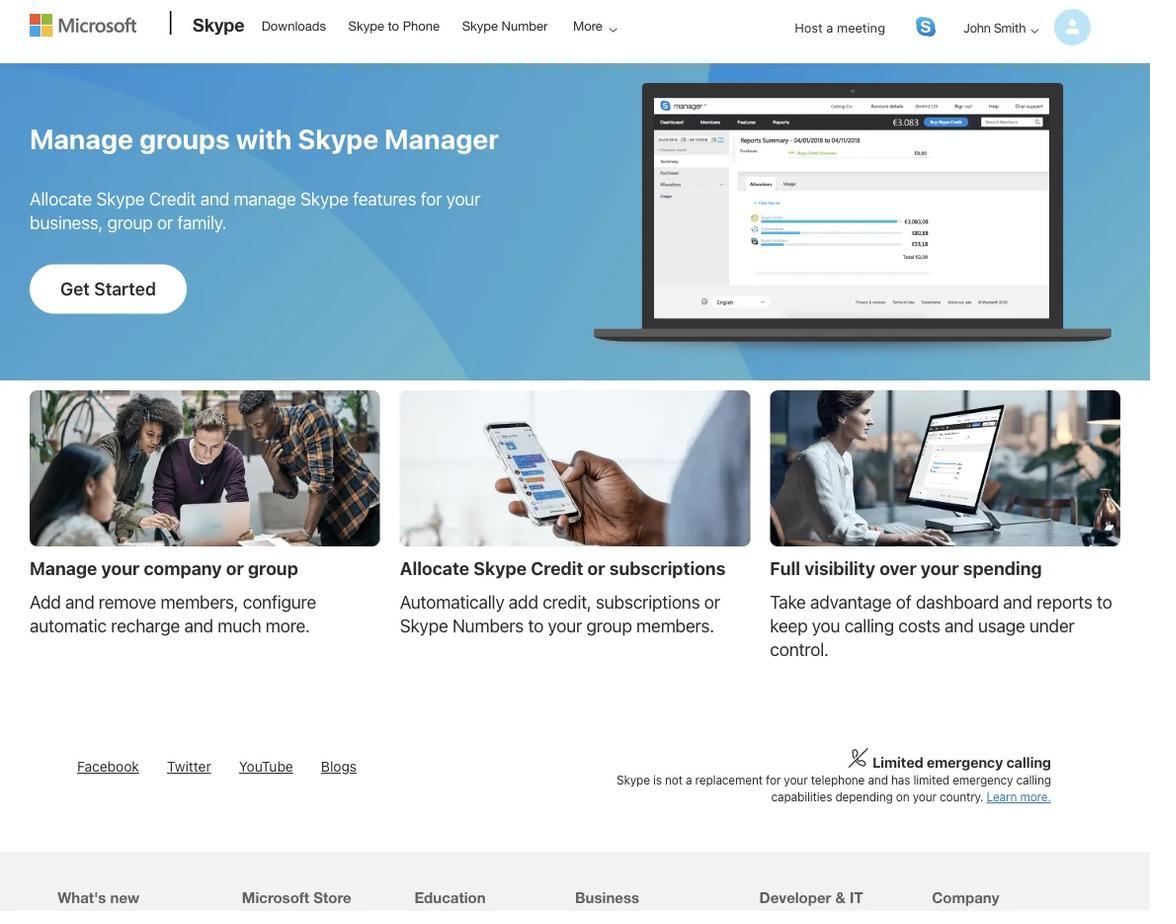 Task type: locate. For each thing, give the bounding box(es) containing it.
your
[[446, 188, 481, 210], [101, 558, 140, 579], [921, 558, 959, 579], [548, 615, 582, 636], [784, 774, 808, 787], [913, 790, 937, 804]]

what's new
[[58, 889, 140, 907]]

country.
[[940, 790, 984, 804]]

1 vertical spatial credit
[[531, 558, 584, 579]]

microsoft
[[242, 889, 309, 907]]

skype link
[[183, 1, 251, 54]]

manage your company or group
[[30, 558, 298, 579]]

skype inside 'skype' link
[[193, 14, 245, 35]]

a right host
[[827, 20, 834, 35]]

developer & it
[[760, 889, 864, 907]]

blogs
[[321, 759, 357, 775]]

developer
[[760, 889, 832, 907]]

visibility
[[805, 558, 876, 579]]

host a meeting
[[795, 20, 886, 35]]

more. right learn
[[1021, 790, 1052, 804]]

skype left is
[[617, 774, 650, 787]]

skype to phone link
[[340, 1, 449, 48]]

company heading
[[932, 852, 1081, 912]]

to right reports at the right
[[1097, 591, 1113, 613]]

youtube link
[[239, 759, 293, 775]]

or left family.
[[157, 212, 173, 233]]

0 horizontal spatial group
[[107, 212, 153, 233]]

0 vertical spatial allocate
[[30, 188, 92, 210]]

0 vertical spatial more.
[[266, 615, 310, 636]]

2 vertical spatial group
[[587, 615, 632, 636]]

1 vertical spatial manage
[[30, 558, 97, 579]]

credit inside allocate skype credit and manage skype features for your business, group or family.
[[149, 188, 196, 210]]

for inside limited emergency calling skype is not a replacement for your telephone and has limited emergency calling capabilities depending on your country.
[[766, 774, 781, 787]]

subscriptions
[[610, 558, 726, 579], [596, 591, 700, 613]]

1 vertical spatial allocate
[[400, 558, 470, 579]]

group right the business,
[[107, 212, 153, 233]]

credit
[[149, 188, 196, 210], [531, 558, 584, 579]]

1 horizontal spatial a
[[827, 20, 834, 35]]

to
[[388, 18, 399, 33], [1097, 591, 1113, 613], [528, 615, 544, 636]]

allocate inside allocate skype credit and manage skype features for your business, group or family.
[[30, 188, 92, 210]]

automatically
[[400, 591, 505, 613]]

emergency up learn
[[953, 774, 1014, 787]]

0 vertical spatial emergency
[[927, 754, 1004, 771]]

family.
[[177, 212, 227, 233]]

automatically add credit, subscriptions or skype numbers to your group members.
[[400, 591, 720, 636]]

store
[[314, 889, 352, 907]]

of
[[896, 591, 912, 613]]

0 vertical spatial for
[[421, 188, 442, 210]]

emergency
[[927, 754, 1004, 771], [953, 774, 1014, 787]]

has
[[892, 774, 911, 787]]

subscriptions inside automatically add credit, subscriptions or skype numbers to your group members.
[[596, 591, 700, 613]]

1 horizontal spatial allocate
[[400, 558, 470, 579]]

skype inside automatically add credit, subscriptions or skype numbers to your group members.
[[400, 615, 448, 636]]

menu bar
[[6, 2, 1116, 104]]

credit for or
[[531, 558, 584, 579]]

allocate up automatically
[[400, 558, 470, 579]]

john
[[964, 20, 991, 35]]

microsoft image
[[30, 14, 136, 37]]

is
[[653, 774, 662, 787]]

skype number link
[[453, 1, 557, 48]]

for up capabilities
[[766, 774, 781, 787]]

2 vertical spatial to
[[528, 615, 544, 636]]

a right not
[[686, 774, 692, 787]]

much
[[218, 615, 261, 636]]

business
[[575, 889, 640, 907]]

telephone
[[811, 774, 865, 787]]

1 vertical spatial to
[[1097, 591, 1113, 613]]

emergency up "country."
[[927, 754, 1004, 771]]

arrow down image
[[1023, 19, 1047, 43]]

manage up the business,
[[30, 122, 133, 155]]

your up remove
[[101, 558, 140, 579]]

to down add
[[528, 615, 544, 636]]

more.
[[266, 615, 310, 636], [1021, 790, 1052, 804]]

group down credit,
[[587, 615, 632, 636]]

menu bar containing host a meeting
[[6, 2, 1116, 104]]

group
[[107, 212, 153, 233], [248, 558, 298, 579], [587, 615, 632, 636]]

1 vertical spatial more.
[[1021, 790, 1052, 804]]

replacement
[[695, 774, 763, 787]]

1 horizontal spatial for
[[766, 774, 781, 787]]

credit,
[[543, 591, 592, 613]]

business heading
[[575, 852, 736, 912]]

company
[[932, 889, 1000, 907]]

footer resource links element
[[0, 852, 1151, 912]]

0 vertical spatial credit
[[149, 188, 196, 210]]

for right features
[[421, 188, 442, 210]]

microsoft store heading
[[242, 852, 391, 912]]

your down credit,
[[548, 615, 582, 636]]

1 vertical spatial group
[[248, 558, 298, 579]]

1 vertical spatial subscriptions
[[596, 591, 700, 613]]

0 horizontal spatial a
[[686, 774, 692, 787]]

0 horizontal spatial allocate
[[30, 188, 92, 210]]

skype left downloads link
[[193, 14, 245, 35]]

it
[[850, 889, 864, 907]]

or inside automatically add credit, subscriptions or skype numbers to your group members.
[[704, 591, 720, 613]]

blogs link
[[321, 759, 357, 775]]

a inside host a meeting link
[[827, 20, 834, 35]]

capabilities
[[772, 790, 833, 804]]

your down "limited"
[[913, 790, 937, 804]]

credit up family.
[[149, 188, 196, 210]]

avatar image
[[1055, 9, 1091, 45]]

or up 'members.'
[[704, 591, 720, 613]]

skype manager on phone image
[[400, 390, 751, 547]]

0 horizontal spatial to
[[388, 18, 399, 33]]

and down the members,
[[184, 615, 213, 636]]

allocate skype credit and manage skype features for your business, group or family.
[[30, 188, 481, 233]]

0 vertical spatial calling
[[845, 615, 895, 636]]

john smith link
[[948, 2, 1091, 53]]

a inside limited emergency calling skype is not a replacement for your telephone and has limited emergency calling capabilities depending on your country.
[[686, 774, 692, 787]]

2 manage from the top
[[30, 558, 97, 579]]

or
[[157, 212, 173, 233], [226, 558, 244, 579], [588, 558, 606, 579], [704, 591, 720, 613]]

limited
[[914, 774, 950, 787]]

limited
[[873, 754, 924, 771]]

to left phone
[[388, 18, 399, 33]]

business,
[[30, 212, 103, 233]]

0 horizontal spatial more.
[[266, 615, 310, 636]]

advantage
[[811, 591, 892, 613]]

to inside automatically add credit, subscriptions or skype numbers to your group members.
[[528, 615, 544, 636]]

group up configure
[[248, 558, 298, 579]]

a
[[827, 20, 834, 35], [686, 774, 692, 787]]

1 vertical spatial for
[[766, 774, 781, 787]]

skype down automatically
[[400, 615, 448, 636]]

and inside allocate skype credit and manage skype features for your business, group or family.
[[200, 188, 229, 210]]

allocate
[[30, 188, 92, 210], [400, 558, 470, 579]]

manage up the add
[[30, 558, 97, 579]]

for
[[421, 188, 442, 210], [766, 774, 781, 787]]

your up "dashboard"
[[921, 558, 959, 579]]

add
[[30, 591, 61, 613]]

and up family.
[[200, 188, 229, 210]]

0 vertical spatial a
[[827, 20, 834, 35]]

your right features
[[446, 188, 481, 210]]

configure
[[243, 591, 316, 613]]

1 horizontal spatial more.
[[1021, 790, 1052, 804]]

skype left phone
[[348, 18, 384, 33]]

and up depending
[[868, 774, 888, 787]]

add
[[509, 591, 539, 613]]

company
[[144, 558, 222, 579]]

credit up credit,
[[531, 558, 584, 579]]

manage
[[30, 122, 133, 155], [30, 558, 97, 579]]

0 vertical spatial group
[[107, 212, 153, 233]]

0 vertical spatial manage
[[30, 122, 133, 155]]

credit for and
[[149, 188, 196, 210]]

and down "dashboard"
[[945, 615, 974, 636]]

2 horizontal spatial to
[[1097, 591, 1113, 613]]

1 horizontal spatial to
[[528, 615, 544, 636]]

1 vertical spatial a
[[686, 774, 692, 787]]

1 horizontal spatial credit
[[531, 558, 584, 579]]

manage for manage groups with skype manager
[[30, 122, 133, 155]]

not
[[665, 774, 683, 787]]

1 manage from the top
[[30, 122, 133, 155]]

allocate up the business,
[[30, 188, 92, 210]]

0 horizontal spatial for
[[421, 188, 442, 210]]

members.
[[637, 615, 715, 636]]

manage
[[234, 188, 296, 210]]

0 horizontal spatial credit
[[149, 188, 196, 210]]

take advantage of dashboard and reports to keep you calling costs and usage under control.
[[770, 591, 1113, 660]]

skype left number
[[462, 18, 498, 33]]

skype number
[[462, 18, 548, 33]]

2 horizontal spatial group
[[587, 615, 632, 636]]

more. down configure
[[266, 615, 310, 636]]

over
[[880, 558, 917, 579]]

costs
[[899, 615, 941, 636]]



Task type: describe. For each thing, give the bounding box(es) containing it.
1 vertical spatial calling
[[1007, 754, 1052, 771]]

skype manager on desktop image
[[770, 390, 1121, 547]]

phone
[[403, 18, 440, 33]]

add and remove members, configure automatic recharge and much more.
[[30, 591, 316, 636]]

full
[[770, 558, 801, 579]]

and up 'usage'
[[1004, 591, 1033, 613]]

numbers
[[453, 615, 524, 636]]

1 vertical spatial emergency
[[953, 774, 1014, 787]]

skype up the business,
[[96, 188, 145, 210]]

allocate skype credit or subscriptions
[[400, 558, 726, 579]]

youtube
[[239, 759, 293, 775]]

learn
[[987, 790, 1017, 804]]

 link
[[916, 17, 936, 37]]

get started link
[[30, 264, 187, 314]]

skype inside limited emergency calling skype is not a replacement for your telephone and has limited emergency calling capabilities depending on your country.
[[617, 774, 650, 787]]

what's new heading
[[58, 852, 218, 912]]

and inside limited emergency calling skype is not a replacement for your telephone and has limited emergency calling capabilities depending on your country.
[[868, 774, 888, 787]]

more
[[573, 18, 603, 33]]

groups
[[139, 122, 230, 155]]

twitter
[[167, 759, 211, 775]]

allocate for allocate skype credit or subscriptions
[[400, 558, 470, 579]]

limited emergency calling skype is not a replacement for your telephone and has limited emergency calling capabilities depending on your country.
[[617, 754, 1052, 804]]

learn more.
[[987, 790, 1052, 804]]

get
[[60, 278, 90, 299]]

manage for manage your company or group
[[30, 558, 97, 579]]

skype to phone
[[348, 18, 440, 33]]

smith
[[994, 20, 1026, 35]]

john smith
[[964, 20, 1026, 35]]

or up credit,
[[588, 558, 606, 579]]

or inside allocate skype credit and manage skype features for your business, group or family.
[[157, 212, 173, 233]]

skype right the manage
[[301, 188, 349, 210]]

keep
[[770, 615, 808, 636]]

group of people image
[[30, 390, 380, 547]]

skype manager image
[[585, 83, 1121, 361]]

spending
[[963, 558, 1042, 579]]

1 horizontal spatial group
[[248, 558, 298, 579]]

take
[[770, 591, 806, 613]]

your inside allocate skype credit and manage skype features for your business, group or family.
[[446, 188, 481, 210]]

more button
[[560, 1, 633, 50]]

downloads link
[[253, 1, 335, 48]]

twitter link
[[167, 759, 211, 775]]

group inside allocate skype credit and manage skype features for your business, group or family.
[[107, 212, 153, 233]]

your inside automatically add credit, subscriptions or skype numbers to your group members.
[[548, 615, 582, 636]]

automatic
[[30, 615, 107, 636]]

developer & it heading
[[760, 852, 909, 912]]

number
[[502, 18, 548, 33]]

or up the members,
[[226, 558, 244, 579]]

meeting
[[837, 20, 886, 35]]

0 vertical spatial subscriptions
[[610, 558, 726, 579]]

downloads
[[262, 18, 326, 33]]

skype manager
[[298, 122, 499, 155]]

reports
[[1037, 591, 1093, 613]]

microsoft store
[[242, 889, 352, 907]]

depending
[[836, 790, 893, 804]]

2 vertical spatial calling
[[1017, 774, 1052, 787]]

new
[[110, 889, 140, 907]]

skype inside skype to phone link
[[348, 18, 384, 33]]

and up automatic
[[65, 591, 94, 613]]

calling inside take advantage of dashboard and reports to keep you calling costs and usage under control.
[[845, 615, 895, 636]]

education heading
[[415, 852, 563, 912]]

dashboard
[[916, 591, 999, 613]]

to inside take advantage of dashboard and reports to keep you calling costs and usage under control.
[[1097, 591, 1113, 613]]

recharge
[[111, 615, 180, 636]]

under
[[1030, 615, 1075, 636]]

your up capabilities
[[784, 774, 808, 787]]

group inside automatically add credit, subscriptions or skype numbers to your group members.
[[587, 615, 632, 636]]

skype inside skype number link
[[462, 18, 498, 33]]

members,
[[161, 591, 239, 613]]

full visibility over your spending
[[770, 558, 1042, 579]]

&
[[836, 889, 846, 907]]

remove
[[99, 591, 156, 613]]

host a meeting link
[[779, 2, 901, 53]]

you
[[812, 615, 841, 636]]

education
[[415, 889, 486, 907]]

manage groups with skype manager main content
[[0, 63, 1151, 701]]

get started
[[60, 278, 156, 299]]

0 vertical spatial to
[[388, 18, 399, 33]]

skype up add
[[474, 558, 527, 579]]

on
[[896, 790, 910, 804]]

manage groups with skype manager
[[30, 122, 499, 155]]

more. inside add and remove members, configure automatic recharge and much more.
[[266, 615, 310, 636]]

control.
[[770, 639, 829, 660]]

facebook link
[[77, 759, 139, 775]]

started
[[94, 278, 156, 299]]

allocate for allocate skype credit and manage skype features for your business, group or family.
[[30, 188, 92, 210]]

with
[[236, 122, 292, 155]]

host
[[795, 20, 823, 35]]

for inside allocate skype credit and manage skype features for your business, group or family.
[[421, 188, 442, 210]]

what's
[[58, 889, 106, 907]]

facebook
[[77, 759, 139, 775]]

usage
[[978, 615, 1026, 636]]



Task type: vqa. For each thing, say whether or not it's contained in the screenshot.
audio
no



